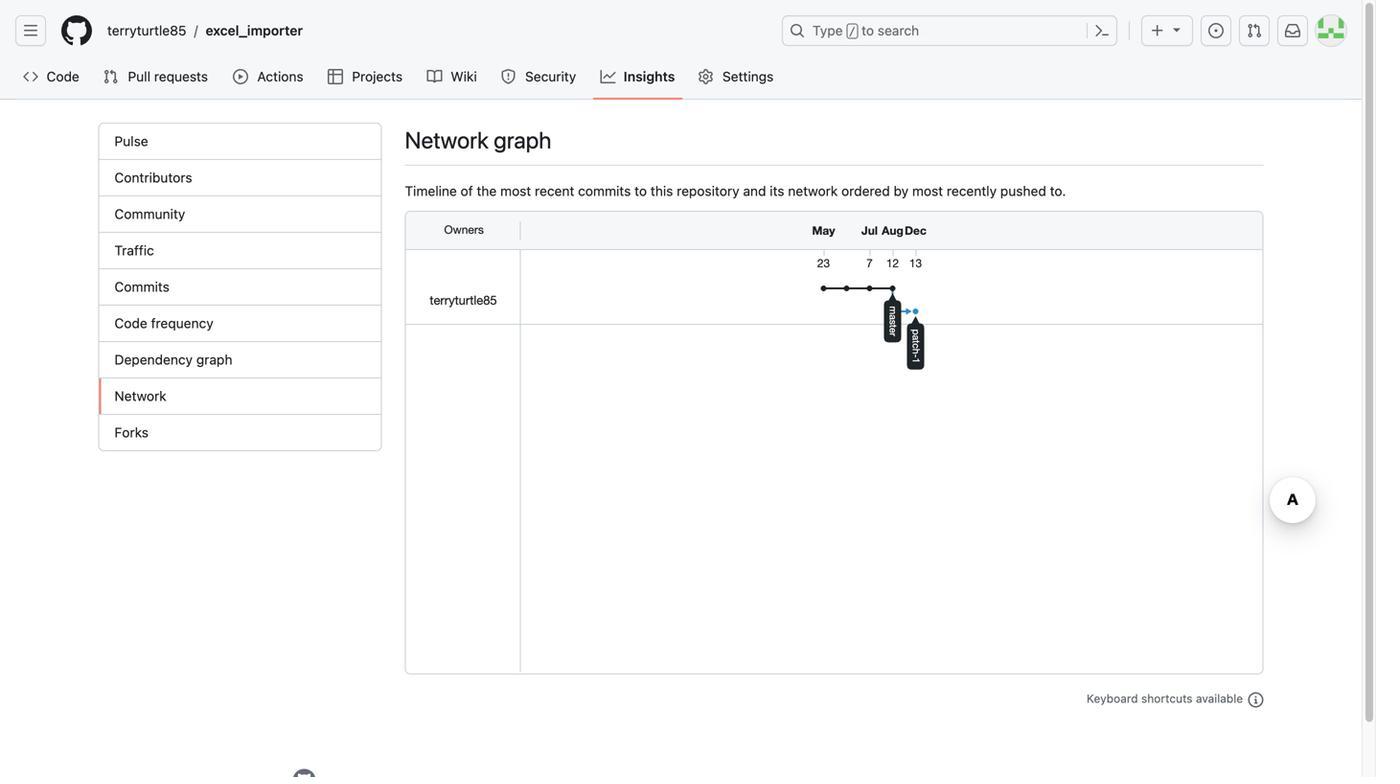 Task type: locate. For each thing, give the bounding box(es) containing it.
code for code
[[47, 69, 79, 84]]

/ inside terryturtle85 / excel_importer
[[194, 23, 198, 38]]

frequency
[[151, 315, 214, 331]]

most right by
[[913, 183, 944, 199]]

1 horizontal spatial graph
[[494, 127, 552, 153]]

0 horizontal spatial graph
[[196, 352, 232, 368]]

this
[[651, 183, 673, 199]]

code right code "image"
[[47, 69, 79, 84]]

most right the the
[[501, 183, 531, 199]]

0 vertical spatial graph
[[494, 127, 552, 153]]

1 vertical spatial to
[[635, 183, 647, 199]]

graph inside "insights" element
[[196, 352, 232, 368]]

0 horizontal spatial code
[[47, 69, 79, 84]]

1 vertical spatial git pull request image
[[103, 69, 118, 84]]

security link
[[493, 62, 586, 91]]

1 vertical spatial network
[[115, 388, 167, 404]]

1 most from the left
[[501, 183, 531, 199]]

0 horizontal spatial homepage image
[[61, 15, 92, 46]]

most
[[501, 183, 531, 199], [913, 183, 944, 199]]

/ for terryturtle85
[[194, 23, 198, 38]]

1 vertical spatial graph
[[196, 352, 232, 368]]

1 horizontal spatial most
[[913, 183, 944, 199]]

1 horizontal spatial network
[[405, 127, 489, 153]]

to
[[862, 23, 874, 38], [635, 183, 647, 199]]

0 vertical spatial git pull request image
[[1247, 23, 1263, 38]]

/ up requests
[[194, 23, 198, 38]]

shortcuts
[[1142, 692, 1193, 706]]

0 horizontal spatial network
[[115, 388, 167, 404]]

recent
[[535, 183, 575, 199]]

git pull request image right issue opened icon
[[1247, 23, 1263, 38]]

pushed
[[1001, 183, 1047, 199]]

graph for dependency graph
[[196, 352, 232, 368]]

code down commits
[[115, 315, 147, 331]]

settings
[[723, 69, 774, 84]]

1 horizontal spatial /
[[849, 25, 856, 38]]

/ for type
[[849, 25, 856, 38]]

triangle down image
[[1170, 22, 1185, 37]]

projects link
[[320, 62, 412, 91]]

dependency graph
[[115, 352, 232, 368]]

wiki
[[451, 69, 477, 84]]

0 vertical spatial to
[[862, 23, 874, 38]]

/
[[194, 23, 198, 38], [849, 25, 856, 38]]

0 vertical spatial homepage image
[[61, 15, 92, 46]]

contributors
[[115, 170, 192, 186]]

graph for network graph
[[494, 127, 552, 153]]

0 horizontal spatial /
[[194, 23, 198, 38]]

graph down code frequency link
[[196, 352, 232, 368]]

code link
[[15, 62, 88, 91]]

network graph
[[405, 127, 552, 153]]

network inside "insights" element
[[115, 388, 167, 404]]

1 horizontal spatial git pull request image
[[1247, 23, 1263, 38]]

code inside code link
[[47, 69, 79, 84]]

book image
[[427, 69, 442, 84]]

traffic link
[[99, 233, 381, 269]]

0 vertical spatial code
[[47, 69, 79, 84]]

to left this
[[635, 183, 647, 199]]

0 vertical spatial network
[[405, 127, 489, 153]]

commits
[[578, 183, 631, 199]]

list
[[100, 15, 771, 46]]

code inside code frequency link
[[115, 315, 147, 331]]

0 horizontal spatial git pull request image
[[103, 69, 118, 84]]

type / to search
[[813, 23, 920, 38]]

graph
[[494, 127, 552, 153], [196, 352, 232, 368]]

homepage image
[[61, 15, 92, 46], [293, 769, 316, 778]]

/ right type
[[849, 25, 856, 38]]

terryturtle85
[[107, 23, 186, 38]]

security
[[525, 69, 576, 84]]

projects
[[352, 69, 403, 84]]

info image
[[1249, 693, 1264, 708]]

to left search
[[862, 23, 874, 38]]

table image
[[328, 69, 343, 84]]

git pull request image inside pull requests link
[[103, 69, 118, 84]]

1 horizontal spatial code
[[115, 315, 147, 331]]

contributors link
[[99, 160, 381, 197]]

commits
[[115, 279, 170, 295]]

excel_importer
[[206, 23, 303, 38]]

notifications image
[[1286, 23, 1301, 38]]

code
[[47, 69, 79, 84], [115, 315, 147, 331]]

traffic
[[115, 243, 154, 258]]

code image
[[23, 69, 38, 84]]

git pull request image left pull
[[103, 69, 118, 84]]

0 horizontal spatial most
[[501, 183, 531, 199]]

keyboard
[[1087, 692, 1139, 706]]

by
[[894, 183, 909, 199]]

pulse link
[[99, 124, 381, 160]]

graph up recent at the top of the page
[[494, 127, 552, 153]]

network up timeline
[[405, 127, 489, 153]]

network up forks
[[115, 388, 167, 404]]

0 horizontal spatial to
[[635, 183, 647, 199]]

1 vertical spatial code
[[115, 315, 147, 331]]

search
[[878, 23, 920, 38]]

pulse
[[115, 133, 148, 149]]

/ inside type / to search
[[849, 25, 856, 38]]

recently
[[947, 183, 997, 199]]

network link
[[99, 379, 381, 415]]

1 vertical spatial homepage image
[[293, 769, 316, 778]]

terryturtle85 link
[[100, 15, 194, 46]]

network
[[405, 127, 489, 153], [115, 388, 167, 404]]

git pull request image
[[1247, 23, 1263, 38], [103, 69, 118, 84]]

actions
[[257, 69, 304, 84]]

1 horizontal spatial homepage image
[[293, 769, 316, 778]]

dependency graph link
[[99, 342, 381, 379]]



Task type: vqa. For each thing, say whether or not it's contained in the screenshot.
'0'
no



Task type: describe. For each thing, give the bounding box(es) containing it.
settings link
[[691, 62, 783, 91]]

insights element
[[98, 123, 382, 452]]

graph image
[[601, 69, 616, 84]]

network
[[788, 183, 838, 199]]

keyboard shortcuts available button
[[1087, 690, 1264, 708]]

requests
[[154, 69, 208, 84]]

pull requests
[[128, 69, 208, 84]]

command palette image
[[1095, 23, 1110, 38]]

type
[[813, 23, 843, 38]]

wiki link
[[419, 62, 486, 91]]

pull requests link
[[95, 62, 218, 91]]

network for network
[[115, 388, 167, 404]]

community
[[115, 206, 185, 222]]

shield image
[[501, 69, 516, 84]]

of
[[461, 183, 473, 199]]

available
[[1196, 692, 1244, 706]]

terryturtle85 / excel_importer
[[107, 23, 303, 38]]

commits link
[[99, 269, 381, 306]]

the
[[477, 183, 497, 199]]

keyboard shortcuts available
[[1087, 692, 1247, 706]]

code frequency link
[[99, 306, 381, 342]]

pull
[[128, 69, 151, 84]]

its
[[770, 183, 785, 199]]

insights link
[[593, 62, 683, 91]]

gear image
[[698, 69, 714, 84]]

excel_importer link
[[198, 15, 311, 46]]

timeline of the most recent commits to this repository and its network ordered by most recently pushed to.
[[405, 183, 1067, 199]]

and
[[743, 183, 766, 199]]

play image
[[233, 69, 248, 84]]

ordered
[[842, 183, 890, 199]]

list containing terryturtle85 / excel_importer
[[100, 15, 771, 46]]

repository
[[677, 183, 740, 199]]

code frequency
[[115, 315, 214, 331]]

forks link
[[99, 415, 381, 451]]

community link
[[99, 197, 381, 233]]

2 most from the left
[[913, 183, 944, 199]]

forks
[[115, 425, 149, 441]]

plus image
[[1150, 23, 1166, 38]]

issue opened image
[[1209, 23, 1224, 38]]

network for network graph
[[405, 127, 489, 153]]

insights
[[624, 69, 675, 84]]

timeline
[[405, 183, 457, 199]]

to.
[[1050, 183, 1067, 199]]

actions link
[[225, 62, 312, 91]]

dependency
[[115, 352, 193, 368]]

1 horizontal spatial to
[[862, 23, 874, 38]]

code for code frequency
[[115, 315, 147, 331]]



